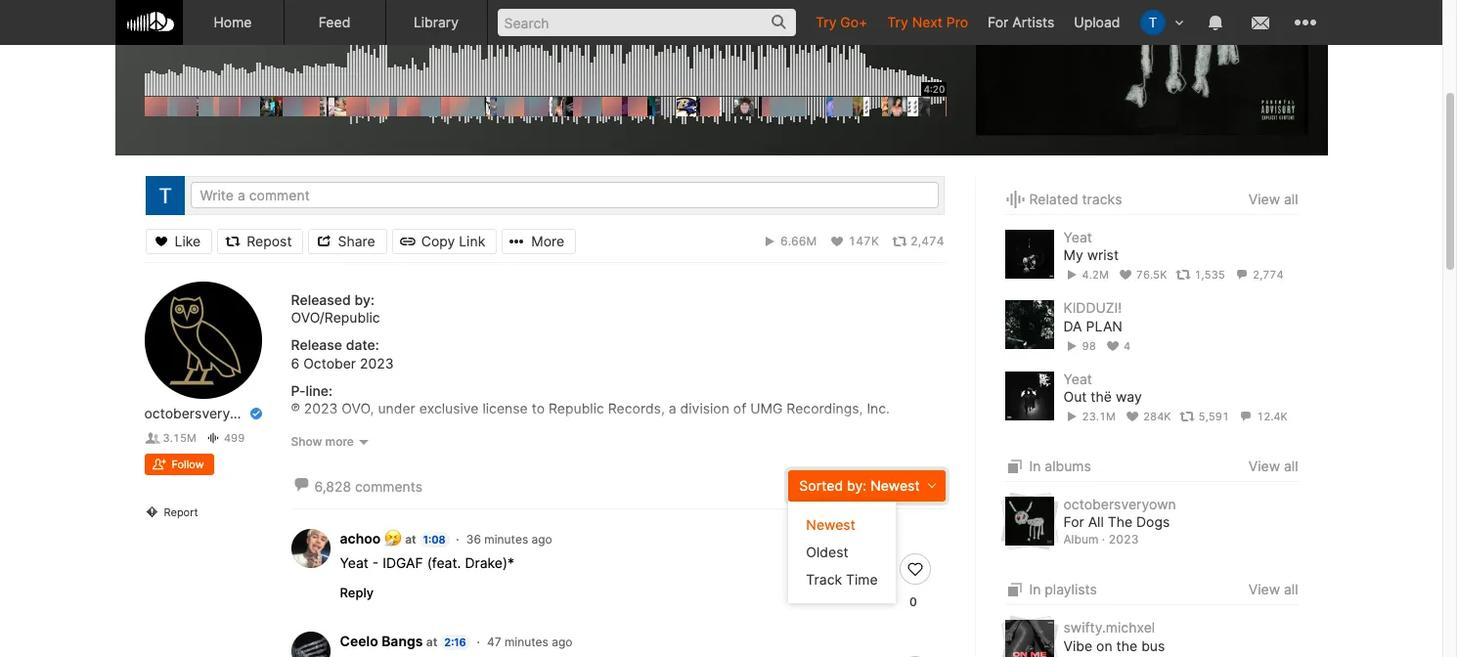 Task type: vqa. For each thing, say whether or not it's contained in the screenshot.
'2:16' link
yes



Task type: describe. For each thing, give the bounding box(es) containing it.
for all the dogs link
[[1064, 514, 1170, 532]]

the
[[1117, 637, 1138, 654]]

kidduzi! link
[[1064, 300, 1122, 316]]

ovo,
[[342, 400, 374, 417]]

plan
[[1086, 318, 1123, 334]]

set image
[[1005, 578, 1026, 602]]

show more
[[291, 434, 354, 449]]

℗
[[291, 400, 300, 417]]

sorted by: newest
[[800, 477, 920, 494]]

2023 inside release date: 6 october 2023
[[360, 355, 394, 371]]

tracks
[[1082, 191, 1123, 207]]

147k link
[[830, 233, 879, 249]]

under
[[378, 400, 416, 417]]

all for in playlists
[[1284, 581, 1299, 598]]

released
[[291, 292, 351, 308]]

yeat out thë way
[[1064, 371, 1142, 405]]

ceelo bangs at 2:16 · 47 minutes ago
[[340, 633, 573, 649]]

on
[[1097, 637, 1113, 654]]

499
[[224, 432, 245, 445]]

view all for related tracks
[[1249, 191, 1299, 207]]

track stats element for kidduzi! da plan
[[1064, 335, 1299, 357]]

4
[[1124, 339, 1131, 353]]

5,591
[[1199, 410, 1230, 424]]

copy link button
[[392, 228, 497, 254]]

sorted
[[800, 477, 843, 494]]

3.15m link
[[144, 432, 196, 445]]

ago for achoo 🤧
[[532, 532, 552, 547]]

1,535
[[1195, 268, 1226, 282]]

2,474
[[911, 233, 945, 248]]

more button
[[502, 228, 576, 254]]

98
[[1083, 339, 1096, 353]]

sound image
[[1005, 188, 1026, 211]]

499 link
[[205, 432, 245, 445]]

comments
[[355, 478, 423, 495]]

copy link
[[421, 232, 485, 249]]

da
[[1064, 318, 1083, 334]]

achoo 🤧 at 1:08 · 36 minutes ago
[[340, 530, 552, 547]]

achoo 🤧's avatar element
[[291, 529, 330, 568]]

way
[[1116, 388, 1142, 405]]

album ·
[[1064, 532, 1105, 546]]

2:16 link
[[441, 635, 470, 650]]

view for playlists
[[1249, 581, 1281, 598]]

1,535 link
[[1176, 268, 1226, 282]]

oldest link
[[789, 539, 896, 566]]

-
[[373, 554, 379, 571]]

pro
[[947, 14, 968, 30]]

set image
[[1005, 455, 1026, 478]]

284k
[[1143, 410, 1171, 424]]

license
[[483, 400, 528, 417]]

of
[[734, 400, 747, 417]]

bus
[[1142, 637, 1165, 654]]

at for ceelo bangs
[[426, 635, 438, 649]]

home link
[[182, 0, 284, 45]]

all for related tracks
[[1284, 191, 1299, 207]]

for artists link
[[978, 0, 1065, 44]]

related
[[1030, 191, 1079, 207]]

idgaf
[[383, 554, 423, 571]]

Write a comment text field
[[190, 182, 939, 208]]

2,474 link
[[892, 233, 945, 249]]

6,828 comments
[[314, 478, 423, 495]]

vibe on the bus element
[[1005, 621, 1054, 657]]

related tracks
[[1030, 191, 1123, 207]]

2023 inside octobersveryown for all the dogs album · 2023
[[1109, 532, 1139, 546]]

track time link
[[789, 566, 896, 594]]

release
[[291, 337, 342, 354]]

in albums
[[1030, 458, 1092, 475]]

2023 inside p-line: ℗ 2023 ovo, under exclusive license to republic records, a division of umg recordings, inc.
[[304, 400, 338, 417]]

more
[[325, 434, 354, 449]]

at for achoo 🤧
[[405, 532, 416, 547]]

yeat my wrist
[[1064, 229, 1119, 263]]

1 horizontal spatial newest
[[871, 477, 920, 494]]

284k link
[[1125, 410, 1171, 424]]

artists
[[1013, 14, 1055, 30]]

view all for in albums
[[1249, 458, 1299, 474]]

kidduzi! da plan
[[1064, 300, 1123, 334]]

try for try next pro
[[888, 14, 909, 30]]

try for try go+
[[816, 14, 837, 30]]

feed link
[[284, 0, 386, 45]]

out
[[1064, 388, 1087, 405]]

6,828
[[314, 478, 351, 495]]

36
[[466, 532, 481, 547]]

oldest
[[806, 544, 849, 560]]

all
[[1088, 514, 1104, 531]]

out thë way link
[[1064, 388, 1142, 406]]

view for albums
[[1249, 458, 1281, 474]]

minutes for achoo 🤧
[[485, 532, 528, 547]]

for artists
[[988, 14, 1055, 30]]

track stats element containing 6.66m
[[576, 228, 945, 254]]

1 horizontal spatial tara schultz's avatar element
[[1140, 10, 1166, 35]]

achoo
[[340, 530, 381, 547]]

repost button
[[217, 228, 304, 254]]

home
[[214, 14, 252, 30]]

2,774 link
[[1235, 268, 1284, 282]]

147k
[[849, 233, 879, 248]]

playlist stats element
[[1064, 655, 1299, 657]]

1:08
[[423, 533, 446, 547]]

6.66m
[[781, 233, 817, 248]]

drake - idgaf (feat. yeat) element
[[976, 0, 1308, 136]]

upload
[[1074, 14, 1121, 30]]

(feat.
[[427, 554, 461, 571]]

2:16
[[444, 636, 466, 649]]

out thë way element
[[1005, 371, 1054, 420]]

2,774
[[1253, 268, 1284, 282]]



Task type: locate. For each thing, give the bounding box(es) containing it.
dogs
[[1137, 514, 1170, 531]]

0 vertical spatial yeat link
[[1064, 229, 1093, 246]]

ago right 47 on the bottom
[[552, 635, 573, 649]]

track
[[806, 571, 842, 588]]

republic
[[549, 400, 604, 417]]

0
[[910, 595, 917, 609]]

try left go+
[[816, 14, 837, 30]]

newest
[[871, 477, 920, 494], [806, 516, 856, 533]]

tara schultz's avatar element up like button on the top left of the page
[[145, 176, 184, 215]]

0 horizontal spatial octobersveryown link
[[144, 405, 257, 423]]

track stats element
[[576, 228, 945, 254], [1064, 264, 1299, 286], [1064, 335, 1299, 357], [1064, 406, 1299, 428]]

1 vertical spatial octobersveryown link
[[1064, 496, 1177, 513]]

minutes up drake)*
[[485, 532, 528, 547]]

track stats element for yeat my wrist
[[1064, 264, 1299, 286]]

minutes right 47 on the bottom
[[505, 635, 549, 649]]

by: inside released by: ovo/republic
[[355, 292, 375, 308]]

0 vertical spatial all
[[1284, 191, 1299, 207]]

division
[[680, 400, 730, 417]]

upload link
[[1065, 0, 1130, 44]]

4 link
[[1105, 339, 1131, 353]]

my wrist link
[[1064, 247, 1119, 264]]

2 vertical spatial view
[[1249, 581, 1281, 598]]

· left 47 on the bottom
[[477, 635, 480, 649]]

0 vertical spatial in
[[1030, 458, 1041, 475]]

track stats element containing 98
[[1064, 335, 1299, 357]]

octobersveryown up the
[[1064, 496, 1177, 513]]

3 all from the top
[[1284, 581, 1299, 598]]

for inside octobersveryown for all the dogs album · 2023
[[1064, 514, 1085, 531]]

0 vertical spatial at
[[405, 532, 416, 547]]

yeat for my wrist
[[1064, 229, 1093, 246]]

release date: 6 october 2023
[[291, 337, 394, 371]]

Search search field
[[497, 9, 796, 36]]

1 horizontal spatial try
[[888, 14, 909, 30]]

share button
[[309, 228, 387, 254]]

2 vertical spatial yeat
[[340, 554, 369, 571]]

0 horizontal spatial at
[[405, 532, 416, 547]]

octobersveryown's avatar element
[[144, 282, 262, 399]]

share
[[338, 232, 375, 249]]

1 vertical spatial all
[[1284, 458, 1299, 474]]

all for in albums
[[1284, 458, 1299, 474]]

1 vertical spatial 2023
[[304, 400, 338, 417]]

ago for ceelo bangs
[[552, 635, 573, 649]]

1 horizontal spatial for
[[1064, 514, 1085, 531]]

yeat link for my
[[1064, 229, 1093, 246]]

swifty.michxel
[[1064, 620, 1155, 636]]

follow button
[[144, 454, 214, 476]]

library
[[414, 14, 459, 30]]

0 vertical spatial octobersveryown link
[[144, 405, 257, 423]]

2 horizontal spatial 2023
[[1109, 532, 1139, 546]]

for all the dogs element
[[1005, 497, 1054, 546]]

ceelo bangs's avatar element
[[291, 632, 330, 657]]

ago inside the ceelo bangs at 2:16 · 47 minutes ago
[[552, 635, 573, 649]]

wrist
[[1088, 247, 1119, 263]]

0 vertical spatial minutes
[[485, 532, 528, 547]]

1 horizontal spatial by:
[[847, 477, 867, 494]]

0 vertical spatial yeat
[[1064, 229, 1093, 246]]

1 vertical spatial ·
[[477, 635, 480, 649]]

0 horizontal spatial try
[[816, 14, 837, 30]]

released by: ovo/republic
[[291, 292, 380, 326]]

0 vertical spatial 2023
[[360, 355, 394, 371]]

ago inside achoo 🤧 at 1:08 · 36 minutes ago
[[532, 532, 552, 547]]

october
[[303, 355, 356, 371]]

yeat inside the yeat out thë way
[[1064, 371, 1093, 387]]

2023 down the
[[1109, 532, 1139, 546]]

3 view from the top
[[1249, 581, 1281, 598]]

0 horizontal spatial octobersveryown
[[144, 405, 257, 422]]

2 yeat link from the top
[[1064, 371, 1093, 387]]

more
[[531, 232, 565, 249]]

at inside achoo 🤧 at 1:08 · 36 minutes ago
[[405, 532, 416, 547]]

1 all from the top
[[1284, 191, 1299, 207]]

1 horizontal spatial ·
[[477, 635, 480, 649]]

try next pro link
[[878, 0, 978, 44]]

1 in from the top
[[1030, 458, 1041, 475]]

0 vertical spatial ago
[[532, 532, 552, 547]]

playlists
[[1045, 581, 1097, 598]]

swifty.michxel link
[[1064, 620, 1155, 636]]

0 horizontal spatial by:
[[355, 292, 375, 308]]

achoo 🤧 link
[[340, 530, 402, 547]]

by: for sorted
[[847, 477, 867, 494]]

yeat
[[1064, 229, 1093, 246], [1064, 371, 1093, 387], [340, 554, 369, 571]]

vibe
[[1064, 637, 1093, 654]]

yeat link for out
[[1064, 371, 1093, 387]]

yeat left -
[[340, 554, 369, 571]]

23.1m
[[1083, 410, 1116, 424]]

octobersveryown up 3.15m
[[144, 405, 257, 422]]

for up album ·
[[1064, 514, 1085, 531]]

2 vertical spatial view all
[[1249, 581, 1299, 598]]

inc.
[[867, 400, 890, 417]]

2 view from the top
[[1249, 458, 1281, 474]]

by: up ovo/republic
[[355, 292, 375, 308]]

0 horizontal spatial newest
[[806, 516, 856, 533]]

0 vertical spatial view all
[[1249, 191, 1299, 207]]

1 vertical spatial tara schultz's avatar element
[[145, 176, 184, 215]]

· left 36
[[456, 532, 459, 547]]

go+
[[841, 14, 868, 30]]

view
[[1249, 191, 1281, 207], [1249, 458, 1281, 474], [1249, 581, 1281, 598]]

yeat link up out
[[1064, 371, 1093, 387]]

recordings,
[[787, 400, 863, 417]]

1 view from the top
[[1249, 191, 1281, 207]]

None search field
[[488, 0, 806, 44]]

1 view all from the top
[[1249, 191, 1299, 207]]

1 vertical spatial yeat link
[[1064, 371, 1093, 387]]

1 yeat link from the top
[[1064, 229, 1093, 246]]

yeat - idgaf (feat. drake)*
[[340, 554, 515, 571]]

2023
[[360, 355, 394, 371], [304, 400, 338, 417], [1109, 532, 1139, 546]]

3 view all from the top
[[1249, 581, 1299, 598]]

reply
[[340, 585, 374, 600]]

0 vertical spatial tara schultz's avatar element
[[1140, 10, 1166, 35]]

track stats element for yeat out thë way
[[1064, 406, 1299, 428]]

octobersveryown link
[[144, 405, 257, 423], [1064, 496, 1177, 513]]

view for tracks
[[1249, 191, 1281, 207]]

1 horizontal spatial 2023
[[360, 355, 394, 371]]

umg
[[750, 400, 783, 417]]

1 try from the left
[[816, 14, 837, 30]]

follow
[[172, 458, 204, 472]]

0 vertical spatial by:
[[355, 292, 375, 308]]

2 all from the top
[[1284, 458, 1299, 474]]

yeat up out
[[1064, 371, 1093, 387]]

newest up the newest link
[[871, 477, 920, 494]]

1 vertical spatial newest
[[806, 516, 856, 533]]

repost
[[247, 232, 292, 249]]

· for 🤧
[[456, 532, 459, 547]]

2 try from the left
[[888, 14, 909, 30]]

by: for released
[[355, 292, 375, 308]]

0 vertical spatial octobersveryown
[[144, 405, 257, 422]]

at inside the ceelo bangs at 2:16 · 47 minutes ago
[[426, 635, 438, 649]]

in for in playlists
[[1030, 581, 1041, 598]]

view all
[[1249, 191, 1299, 207], [1249, 458, 1299, 474], [1249, 581, 1299, 598]]

link
[[459, 232, 485, 249]]

p-
[[291, 382, 306, 399]]

da plan element
[[1005, 301, 1054, 350]]

yeat up my
[[1064, 229, 1093, 246]]

76.5k
[[1137, 268, 1167, 282]]

2 vertical spatial 2023
[[1109, 532, 1139, 546]]

· inside the ceelo bangs at 2:16 · 47 minutes ago
[[477, 635, 480, 649]]

0 vertical spatial view
[[1249, 191, 1281, 207]]

for left 'artists'
[[988, 14, 1009, 30]]

1:08 link
[[419, 532, 450, 548]]

albums
[[1045, 458, 1092, 475]]

octobersveryown for octobersveryown for all the dogs album · 2023
[[1064, 496, 1177, 513]]

2023 down "line:"
[[304, 400, 338, 417]]

library link
[[386, 0, 488, 45]]

minutes inside achoo 🤧 at 1:08 · 36 minutes ago
[[485, 532, 528, 547]]

in right set image
[[1030, 581, 1041, 598]]

· inside achoo 🤧 at 1:08 · 36 minutes ago
[[456, 532, 459, 547]]

date:
[[346, 337, 379, 354]]

minutes for ceelo bangs
[[505, 635, 549, 649]]

1 vertical spatial yeat
[[1064, 371, 1093, 387]]

ceelo bangs link
[[340, 633, 423, 649]]

octobersveryown link up the
[[1064, 496, 1177, 513]]

show more link
[[291, 434, 945, 451]]

6
[[291, 355, 300, 371]]

view all for in playlists
[[1249, 581, 1299, 598]]

1 vertical spatial minutes
[[505, 635, 549, 649]]

next
[[912, 14, 943, 30]]

2023 down date:
[[360, 355, 394, 371]]

1 vertical spatial octobersveryown
[[1064, 496, 1177, 513]]

0 horizontal spatial 2023
[[304, 400, 338, 417]]

track stats element containing 4.2m
[[1064, 264, 1299, 286]]

my
[[1064, 247, 1084, 263]]

2 in from the top
[[1030, 581, 1041, 598]]

2 view all from the top
[[1249, 458, 1299, 474]]

1 vertical spatial for
[[1064, 514, 1085, 531]]

0 horizontal spatial for
[[988, 14, 1009, 30]]

0 vertical spatial for
[[988, 14, 1009, 30]]

in playlists
[[1030, 581, 1097, 598]]

like button
[[145, 228, 212, 254]]

yeat link
[[1064, 229, 1093, 246], [1064, 371, 1093, 387]]

at right 🤧
[[405, 532, 416, 547]]

at left 2:16 link
[[426, 635, 438, 649]]

in for in albums
[[1030, 458, 1041, 475]]

time
[[846, 571, 878, 588]]

by: right sorted
[[847, 477, 867, 494]]

2 vertical spatial all
[[1284, 581, 1299, 598]]

0 vertical spatial newest
[[871, 477, 920, 494]]

feed
[[319, 14, 351, 30]]

track stats element containing 23.1m
[[1064, 406, 1299, 428]]

· for bangs
[[477, 635, 480, 649]]

track time
[[806, 571, 878, 588]]

47
[[487, 635, 501, 649]]

try go+
[[816, 14, 868, 30]]

tara schultz's avatar element right upload
[[1140, 10, 1166, 35]]

bangs
[[382, 633, 423, 649]]

1 horizontal spatial octobersveryown
[[1064, 496, 1177, 513]]

my wrist element
[[1005, 230, 1054, 279]]

yeat for out thë way
[[1064, 371, 1093, 387]]

76.5k link
[[1118, 268, 1167, 282]]

newest up oldest
[[806, 516, 856, 533]]

comment image
[[291, 476, 312, 496]]

octobersveryown for all the dogs album · 2023
[[1064, 496, 1177, 546]]

kidduzi!
[[1064, 300, 1122, 316]]

in right set icon at the bottom right of page
[[1030, 458, 1041, 475]]

·
[[456, 532, 459, 547], [477, 635, 480, 649]]

ovo/republic
[[291, 309, 380, 326]]

1 vertical spatial ago
[[552, 635, 573, 649]]

1 horizontal spatial at
[[426, 635, 438, 649]]

copy
[[421, 232, 455, 249]]

report
[[164, 506, 198, 520]]

for
[[988, 14, 1009, 30], [1064, 514, 1085, 531]]

yeat link up my
[[1064, 229, 1093, 246]]

🤧
[[384, 530, 402, 547]]

0 horizontal spatial tara schultz's avatar element
[[145, 176, 184, 215]]

by:
[[355, 292, 375, 308], [847, 477, 867, 494]]

tara schultz's avatar element
[[1140, 10, 1166, 35], [145, 176, 184, 215]]

1 vertical spatial in
[[1030, 581, 1041, 598]]

1 vertical spatial at
[[426, 635, 438, 649]]

1 vertical spatial view all
[[1249, 458, 1299, 474]]

1 vertical spatial by:
[[847, 477, 867, 494]]

minutes inside the ceelo bangs at 2:16 · 47 minutes ago
[[505, 635, 549, 649]]

0 horizontal spatial ·
[[456, 532, 459, 547]]

try go+ link
[[806, 0, 878, 44]]

octobersveryown for octobersveryown
[[144, 405, 257, 422]]

ago right 36
[[532, 532, 552, 547]]

drake)*
[[465, 554, 515, 571]]

yeat inside the yeat my wrist
[[1064, 229, 1093, 246]]

try left next
[[888, 14, 909, 30]]

for inside 'link'
[[988, 14, 1009, 30]]

octobersveryown link up 3.15m
[[144, 405, 257, 423]]

1 vertical spatial view
[[1249, 458, 1281, 474]]

0 vertical spatial ·
[[456, 532, 459, 547]]

1 horizontal spatial octobersveryown link
[[1064, 496, 1177, 513]]



